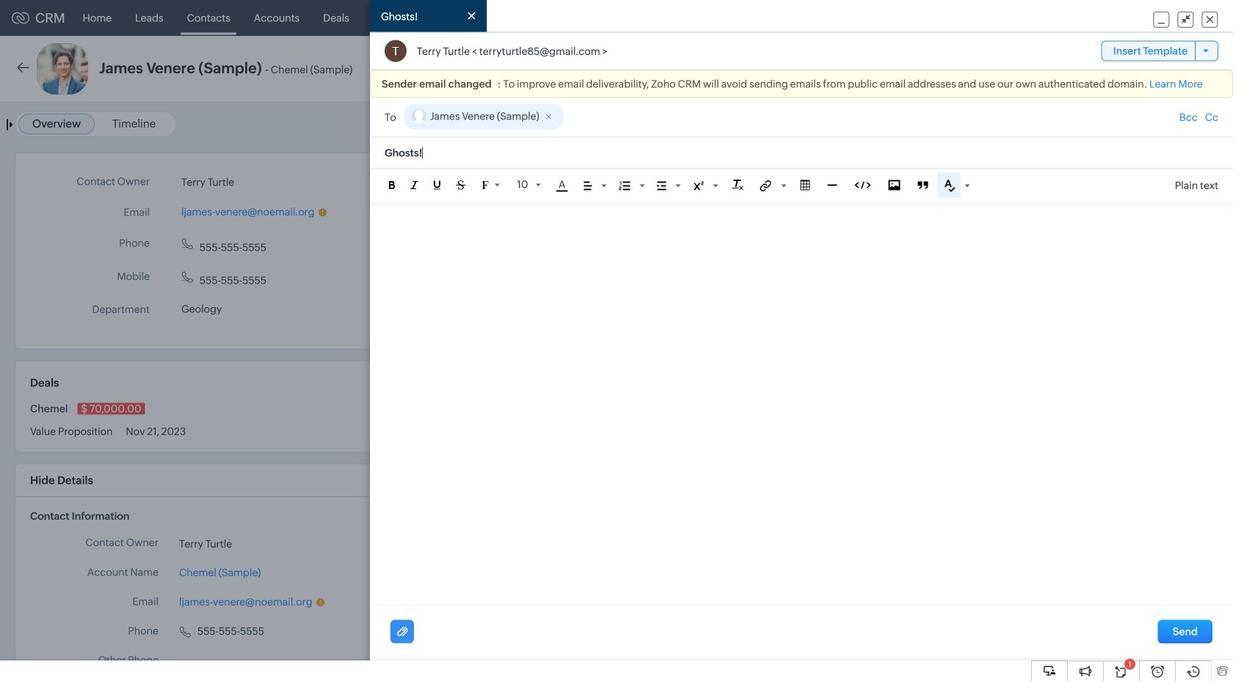 Task type: describe. For each thing, give the bounding box(es) containing it.
Subject text field
[[370, 137, 1233, 168]]

logo image
[[12, 12, 29, 24]]

search element
[[1039, 0, 1069, 36]]

profile image
[[1167, 6, 1190, 30]]

script image
[[693, 182, 704, 191]]

calendar image
[[1077, 12, 1090, 24]]

list image
[[619, 182, 630, 191]]

profile element
[[1158, 0, 1199, 36]]



Task type: vqa. For each thing, say whether or not it's contained in the screenshot.
Jacob related to http://bentonus.com/
no



Task type: locate. For each thing, give the bounding box(es) containing it.
search image
[[1047, 12, 1060, 24]]

links image
[[760, 180, 772, 192]]

alignment image
[[584, 182, 592, 191]]

spell check image
[[944, 180, 955, 192]]

create menu image
[[1011, 9, 1030, 27]]

create menu element
[[1003, 0, 1039, 36]]

indent image
[[657, 182, 666, 191]]



